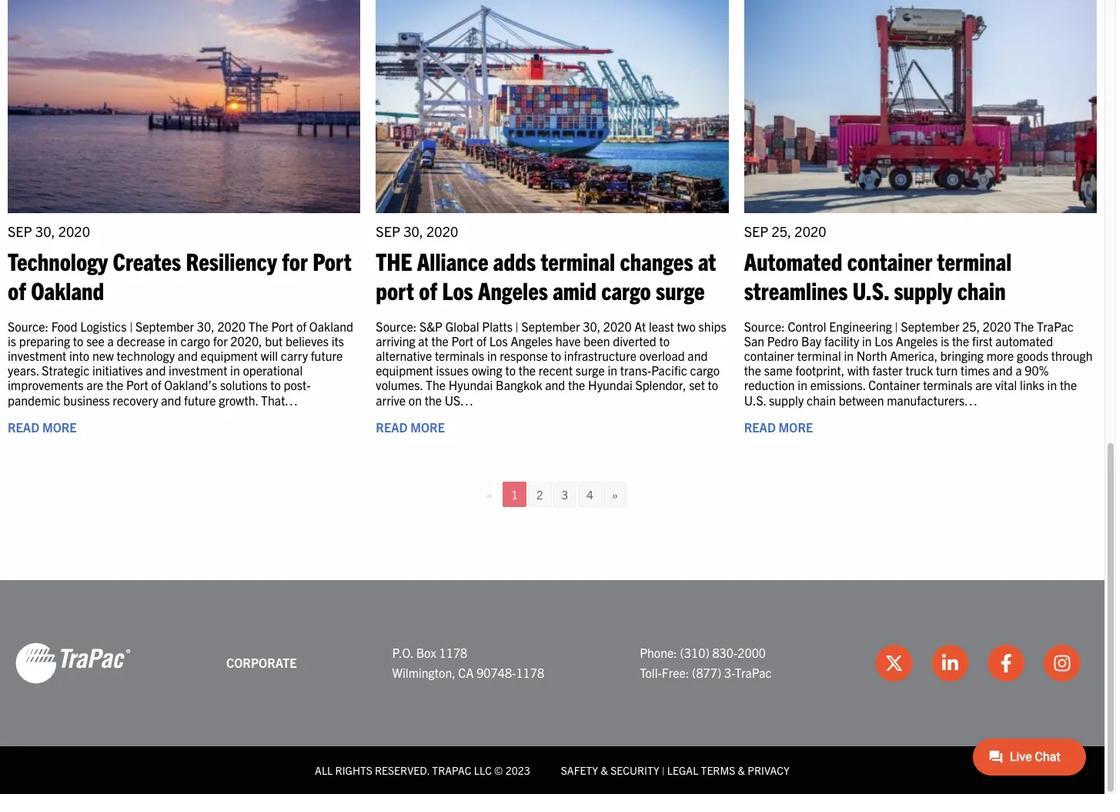 Task type: locate. For each thing, give the bounding box(es) containing it.
(877)
[[693, 665, 722, 681]]

trapac inside source: control engineering | september 25, 2020 the trapac san pedro bay facility in los angeles is the first automated container terminal in north america, bringing more goods through the same footprint, with faster truck turn times and a 90% reduction in emissions. container terminals are vital links in the u.s. supply chain between manufacturers…
[[1038, 319, 1075, 334]]

0 horizontal spatial sep
[[8, 222, 32, 240]]

read more link for the alliance adds terminal changes at port of los angeles amid cargo surge
[[376, 420, 445, 435]]

truck
[[906, 363, 934, 378]]

the
[[249, 319, 269, 334], [1015, 319, 1035, 334], [426, 378, 446, 393]]

0 horizontal spatial future
[[184, 393, 216, 408]]

| up america,
[[896, 319, 899, 334]]

1 horizontal spatial u.s.
[[853, 275, 890, 305]]

of down the "technology"
[[151, 378, 161, 393]]

1 sep from the left
[[8, 222, 32, 240]]

is up turn
[[941, 333, 950, 349]]

technology creates resiliency for port of oakland article
[[8, 0, 361, 448]]

0 vertical spatial surge
[[656, 275, 705, 305]]

3 more from the left
[[779, 420, 814, 435]]

future left growth.
[[184, 393, 216, 408]]

2 is from the left
[[941, 333, 950, 349]]

is inside source: control engineering | september 25, 2020 the trapac san pedro bay facility in los angeles is the first automated container terminal in north america, bringing more goods through the same footprint, with faster truck turn times and a 90% reduction in emissions. container terminals are vital links in the u.s. supply chain between manufacturers…
[[941, 333, 950, 349]]

more inside the alliance adds terminal changes at port of los angeles amid cargo surge article
[[411, 420, 445, 435]]

terminals down global
[[435, 348, 485, 364]]

trapac down 2000
[[735, 665, 772, 681]]

sep up the the
[[376, 222, 401, 240]]

0 horizontal spatial hyundai
[[449, 378, 493, 393]]

0 horizontal spatial container
[[745, 348, 795, 364]]

0 horizontal spatial trapac
[[735, 665, 772, 681]]

2 september from the left
[[522, 319, 581, 334]]

0 vertical spatial oakland
[[31, 275, 104, 305]]

terminal inside the alliance adds terminal changes at port of los angeles amid cargo surge
[[541, 246, 616, 276]]

more down on
[[411, 420, 445, 435]]

at right arriving
[[419, 333, 429, 349]]

the down 'new'
[[106, 378, 124, 393]]

source: left the control
[[745, 319, 786, 334]]

in
[[168, 333, 178, 349], [863, 333, 872, 349], [488, 348, 497, 364], [845, 348, 854, 364], [230, 363, 240, 378], [608, 363, 618, 378], [798, 378, 808, 393], [1048, 378, 1058, 393]]

0 vertical spatial chain
[[958, 275, 1007, 305]]

the up "issues"
[[432, 333, 449, 349]]

&
[[601, 764, 609, 778], [738, 764, 746, 778]]

4
[[587, 487, 594, 502]]

1 september from the left
[[136, 319, 194, 334]]

sep 30, 2020 up technology
[[8, 222, 90, 240]]

investment up growth.
[[169, 363, 228, 378]]

0 horizontal spatial u.s.
[[745, 393, 767, 408]]

terminal
[[541, 246, 616, 276], [938, 246, 1013, 276], [798, 348, 842, 364]]

are inside source: control engineering | september 25, 2020 the trapac san pedro bay facility in los angeles is the first automated container terminal in north america, bringing more goods through the same footprint, with faster truck turn times and a 90% reduction in emissions. container terminals are vital links in the u.s. supply chain between manufacturers…
[[976, 378, 993, 393]]

0 vertical spatial trapac
[[1038, 319, 1075, 334]]

source: inside source: s&p global platts | september 30, 2020 at least two ships arriving at the port of los angeles have been diverted to alternative terminals in response to infrastructure overload and equipment issues owing to the recent surge in trans-pacific cargo volumes. the hyundai bangkok and the hyundai splendor, set to arrive on the us…
[[376, 319, 417, 334]]

all rights reserved. trapac llc © 2023
[[315, 764, 531, 778]]

0 vertical spatial for
[[282, 246, 308, 276]]

read more link inside technology creates resiliency for port of oakland article
[[8, 420, 77, 435]]

1 horizontal spatial cargo
[[602, 275, 652, 305]]

1 horizontal spatial oakland
[[310, 319, 354, 334]]

are inside source: food logistics | september 30, 2020 the port of oakland is preparing to see a decrease in cargo for 2020, but believes its investment into new technology and equipment will carry future years. strategic initiatives and investment in operational improvements are the port of oakland's solutions to post- pandemic business recovery and future growth. that…
[[86, 378, 103, 393]]

1 horizontal spatial &
[[738, 764, 746, 778]]

photo of trapac los angeles image
[[376, 0, 729, 213]]

at inside the alliance adds terminal changes at port of los angeles amid cargo surge
[[699, 246, 717, 276]]

read inside technology creates resiliency for port of oakland article
[[8, 420, 39, 435]]

surge down been
[[576, 363, 605, 378]]

hyundai down "infrastructure"
[[589, 378, 633, 393]]

bay
[[802, 333, 822, 349]]

2020 up automated
[[795, 222, 827, 240]]

of
[[8, 275, 26, 305], [419, 275, 438, 305], [297, 319, 307, 334], [477, 333, 487, 349], [151, 378, 161, 393]]

terminal inside source: control engineering | september 25, 2020 the trapac san pedro bay facility in los angeles is the first automated container terminal in north america, bringing more goods through the same footprint, with faster truck turn times and a 90% reduction in emissions. container terminals are vital links in the u.s. supply chain between manufacturers…
[[798, 348, 842, 364]]

2 horizontal spatial cargo
[[691, 363, 720, 378]]

0 horizontal spatial 25,
[[772, 222, 792, 240]]

u.s. inside automated container terminal streamlines u.s. supply chain
[[853, 275, 890, 305]]

0 horizontal spatial is
[[8, 333, 16, 349]]

cargo inside source: food logistics | september 30, 2020 the port of oakland is preparing to see a decrease in cargo for 2020, but believes its investment into new technology and equipment will carry future years. strategic initiatives and investment in operational improvements are the port of oakland's solutions to post- pandemic business recovery and future growth. that…
[[181, 333, 210, 349]]

to
[[73, 333, 84, 349], [660, 333, 670, 349], [551, 348, 562, 364], [506, 363, 516, 378], [271, 378, 281, 393], [708, 378, 719, 393]]

3 source: from the left
[[745, 319, 786, 334]]

| right platts
[[516, 319, 519, 334]]

1 horizontal spatial september
[[522, 319, 581, 334]]

recovery
[[113, 393, 158, 408]]

1 vertical spatial oakland
[[310, 319, 354, 334]]

2 horizontal spatial read
[[745, 420, 776, 435]]

footer
[[0, 581, 1105, 795]]

port up "issues"
[[452, 333, 474, 349]]

1 horizontal spatial trapac
[[1038, 319, 1075, 334]]

| inside source: s&p global platts | september 30, 2020 at least two ships arriving at the port of los angeles have been diverted to alternative terminals in response to infrastructure overload and equipment issues owing to the recent surge in trans-pacific cargo volumes. the hyundai bangkok and the hyundai splendor, set to arrive on the us…
[[516, 319, 519, 334]]

1 horizontal spatial for
[[282, 246, 308, 276]]

0 horizontal spatial los
[[443, 275, 473, 305]]

25, up automated
[[772, 222, 792, 240]]

chain up first
[[958, 275, 1007, 305]]

ca
[[459, 665, 474, 681]]

read more down "pandemic" on the left of the page
[[8, 420, 77, 435]]

1 horizontal spatial the
[[426, 378, 446, 393]]

1 horizontal spatial container
[[848, 246, 933, 276]]

container up engineering
[[848, 246, 933, 276]]

that…
[[261, 393, 298, 408]]

sep inside the alliance adds terminal changes at port of los angeles amid cargo surge article
[[376, 222, 401, 240]]

1 vertical spatial 1178
[[516, 665, 545, 681]]

0 horizontal spatial september
[[136, 319, 194, 334]]

read more
[[8, 420, 77, 435], [376, 420, 445, 435], [745, 420, 814, 435]]

90748-
[[477, 665, 516, 681]]

read more for automated container terminal streamlines u.s. supply chain
[[745, 420, 814, 435]]

equipment inside source: food logistics | september 30, 2020 the port of oakland is preparing to see a decrease in cargo for 2020, but believes its investment into new technology and equipment will carry future years. strategic initiatives and investment in operational improvements are the port of oakland's solutions to post- pandemic business recovery and future growth. that…
[[201, 348, 258, 364]]

0 horizontal spatial &
[[601, 764, 609, 778]]

supply inside source: control engineering | september 25, 2020 the trapac san pedro bay facility in los angeles is the first automated container terminal in north america, bringing more goods through the same footprint, with faster truck turn times and a 90% reduction in emissions. container terminals are vital links in the u.s. supply chain between manufacturers…
[[770, 393, 804, 408]]

creates
[[113, 246, 181, 276]]

2 read more from the left
[[376, 420, 445, 435]]

for
[[282, 246, 308, 276], [213, 333, 228, 349]]

2 horizontal spatial the
[[1015, 319, 1035, 334]]

sep up technology
[[8, 222, 32, 240]]

are down 'new'
[[86, 378, 103, 393]]

alliance
[[417, 246, 489, 276]]

decrease
[[117, 333, 165, 349]]

cargo right 'pacific' at right top
[[691, 363, 720, 378]]

years.
[[8, 363, 39, 378]]

los up faster
[[875, 333, 894, 349]]

1 horizontal spatial chain
[[958, 275, 1007, 305]]

2 horizontal spatial read more
[[745, 420, 814, 435]]

container inside automated container terminal streamlines u.s. supply chain
[[848, 246, 933, 276]]

read more link inside the alliance adds terminal changes at port of los angeles amid cargo surge article
[[376, 420, 445, 435]]

through
[[1052, 348, 1094, 364]]

sep inside technology creates resiliency for port of oakland article
[[8, 222, 32, 240]]

1 vertical spatial future
[[184, 393, 216, 408]]

hyundai left bangkok
[[449, 378, 493, 393]]

2020 up more
[[984, 319, 1012, 334]]

1 vertical spatial a
[[1016, 363, 1023, 378]]

1 horizontal spatial read more link
[[376, 420, 445, 435]]

platts
[[482, 319, 513, 334]]

2 horizontal spatial los
[[875, 333, 894, 349]]

0 horizontal spatial supply
[[770, 393, 804, 408]]

read more link down "pandemic" on the left of the page
[[8, 420, 77, 435]]

phone:
[[640, 646, 678, 661]]

read down arrive
[[376, 420, 408, 435]]

2 more from the left
[[411, 420, 445, 435]]

2 horizontal spatial read more link
[[745, 420, 814, 435]]

1 horizontal spatial terminal
[[798, 348, 842, 364]]

future right carry
[[311, 348, 343, 364]]

1 vertical spatial for
[[213, 333, 228, 349]]

30, inside source: s&p global platts | september 30, 2020 at least two ships arriving at the port of los angeles have been diverted to alternative terminals in response to infrastructure overload and equipment issues owing to the recent surge in trans-pacific cargo volumes. the hyundai bangkok and the hyundai splendor, set to arrive on the us…
[[583, 319, 601, 334]]

1 vertical spatial trapac
[[735, 665, 772, 681]]

more inside technology creates resiliency for port of oakland article
[[42, 420, 77, 435]]

free:
[[662, 665, 690, 681]]

preparing
[[19, 333, 70, 349]]

2023
[[506, 764, 531, 778]]

read more down on
[[376, 420, 445, 435]]

0 vertical spatial supply
[[895, 275, 953, 305]]

0 horizontal spatial read
[[8, 420, 39, 435]]

0 horizontal spatial more
[[42, 420, 77, 435]]

los up global
[[443, 275, 473, 305]]

read
[[8, 420, 39, 435], [376, 420, 408, 435], [745, 420, 776, 435]]

source: for technology creates resiliency for port of oakland
[[8, 319, 49, 334]]

1178
[[439, 646, 468, 661], [516, 665, 545, 681]]

1 vertical spatial container
[[745, 348, 795, 364]]

los up owing
[[490, 333, 508, 349]]

0 vertical spatial container
[[848, 246, 933, 276]]

is
[[8, 333, 16, 349], [941, 333, 950, 349]]

2 horizontal spatial terminal
[[938, 246, 1013, 276]]

initiatives
[[92, 363, 143, 378]]

new
[[92, 348, 114, 364]]

sep for technology creates resiliency for port of oakland
[[8, 222, 32, 240]]

and down decrease
[[146, 363, 166, 378]]

(310)
[[681, 646, 710, 661]]

1 horizontal spatial source:
[[376, 319, 417, 334]]

1 horizontal spatial future
[[311, 348, 343, 364]]

read down "pandemic" on the left of the page
[[8, 420, 39, 435]]

at inside source: s&p global platts | september 30, 2020 at least two ships arriving at the port of los angeles have been diverted to alternative terminals in response to infrastructure overload and equipment issues owing to the recent surge in trans-pacific cargo volumes. the hyundai bangkok and the hyundai splendor, set to arrive on the us…
[[419, 333, 429, 349]]

1 sep 30, 2020 from the left
[[8, 222, 90, 240]]

the alliance adds terminal changes at port of los angeles amid cargo surge
[[376, 246, 717, 305]]

box
[[416, 646, 437, 661]]

2 read more link from the left
[[376, 420, 445, 435]]

read down reduction
[[745, 420, 776, 435]]

surge up two
[[656, 275, 705, 305]]

the
[[376, 246, 413, 276]]

reserved.
[[375, 764, 430, 778]]

angeles up truck
[[897, 333, 939, 349]]

for right resiliency on the left of page
[[282, 246, 308, 276]]

1 read more link from the left
[[8, 420, 77, 435]]

supply up america,
[[895, 275, 953, 305]]

of right port
[[419, 275, 438, 305]]

1 vertical spatial terminals
[[924, 378, 973, 393]]

trapac
[[1038, 319, 1075, 334], [735, 665, 772, 681]]

more down reduction
[[779, 420, 814, 435]]

1 horizontal spatial hyundai
[[589, 378, 633, 393]]

read more inside technology creates resiliency for port of oakland article
[[8, 420, 77, 435]]

read for automated container terminal streamlines u.s. supply chain
[[745, 420, 776, 435]]

u.s. down same
[[745, 393, 767, 408]]

equipment down arriving
[[376, 363, 434, 378]]

0 vertical spatial u.s.
[[853, 275, 890, 305]]

1 vertical spatial supply
[[770, 393, 804, 408]]

0 horizontal spatial terminal
[[541, 246, 616, 276]]

to right owing
[[506, 363, 516, 378]]

30, right have
[[583, 319, 601, 334]]

| left legal on the bottom of page
[[662, 764, 665, 778]]

1 horizontal spatial at
[[699, 246, 717, 276]]

1 horizontal spatial supply
[[895, 275, 953, 305]]

0 horizontal spatial are
[[86, 378, 103, 393]]

0 vertical spatial a
[[108, 333, 114, 349]]

2 horizontal spatial more
[[779, 420, 814, 435]]

footer containing p.o. box 1178
[[0, 581, 1105, 795]]

more for automated container terminal streamlines u.s. supply chain
[[779, 420, 814, 435]]

source: up the alternative
[[376, 319, 417, 334]]

for inside technology creates resiliency for port of oakland
[[282, 246, 308, 276]]

streamlines
[[745, 275, 848, 305]]

1 horizontal spatial surge
[[656, 275, 705, 305]]

logistics
[[80, 319, 127, 334]]

to right response
[[551, 348, 562, 364]]

is up years.
[[8, 333, 16, 349]]

the alliance adds terminal changes at port of los angeles amid cargo surge article
[[376, 0, 729, 448]]

to left the post-
[[271, 378, 281, 393]]

3 september from the left
[[902, 319, 960, 334]]

30, inside source: food logistics | september 30, 2020 the port of oakland is preparing to see a decrease in cargo for 2020, but believes its investment into new technology and equipment will carry future years. strategic initiatives and investment in operational improvements are the port of oakland's solutions to post- pandemic business recovery and future growth. that…
[[197, 319, 215, 334]]

0 horizontal spatial a
[[108, 333, 114, 349]]

0 horizontal spatial surge
[[576, 363, 605, 378]]

1 horizontal spatial terminals
[[924, 378, 973, 393]]

to right 'set'
[[708, 378, 719, 393]]

sep inside automated container terminal streamlines u.s. supply chain article
[[745, 222, 769, 240]]

changes
[[621, 246, 694, 276]]

read more link inside automated container terminal streamlines u.s. supply chain article
[[745, 420, 814, 435]]

source: inside source: control engineering | september 25, 2020 the trapac san pedro bay facility in los angeles is the first automated container terminal in north america, bringing more goods through the same footprint, with faster truck turn times and a 90% reduction in emissions. container terminals are vital links in the u.s. supply chain between manufacturers…
[[745, 319, 786, 334]]

a left 90%
[[1016, 363, 1023, 378]]

terminals inside source: control engineering | september 25, 2020 the trapac san pedro bay facility in los angeles is the first automated container terminal in north america, bringing more goods through the same footprint, with faster truck turn times and a 90% reduction in emissions. container terminals are vital links in the u.s. supply chain between manufacturers…
[[924, 378, 973, 393]]

| for safety & security | legal terms & privacy
[[662, 764, 665, 778]]

the right on
[[426, 378, 446, 393]]

read more for technology creates resiliency for port of oakland
[[8, 420, 77, 435]]

2020 inside source: control engineering | september 25, 2020 the trapac san pedro bay facility in los angeles is the first automated container terminal in north america, bringing more goods through the same footprint, with faster truck turn times and a 90% reduction in emissions. container terminals are vital links in the u.s. supply chain between manufacturers…
[[984, 319, 1012, 334]]

september inside source: control engineering | september 25, 2020 the trapac san pedro bay facility in los angeles is the first automated container terminal in north america, bringing more goods through the same footprint, with faster truck turn times and a 90% reduction in emissions. container terminals are vital links in the u.s. supply chain between manufacturers…
[[902, 319, 960, 334]]

1 horizontal spatial are
[[976, 378, 993, 393]]

the inside source: control engineering | september 25, 2020 the trapac san pedro bay facility in los angeles is the first automated container terminal in north america, bringing more goods through the same footprint, with faster truck turn times and a 90% reduction in emissions. container terminals are vital links in the u.s. supply chain between manufacturers…
[[1015, 319, 1035, 334]]

supply down same
[[770, 393, 804, 408]]

1 horizontal spatial read
[[376, 420, 408, 435]]

| inside source: control engineering | september 25, 2020 the trapac san pedro bay facility in los angeles is the first automated container terminal in north america, bringing more goods through the same footprint, with faster truck turn times and a 90% reduction in emissions. container terminals are vital links in the u.s. supply chain between manufacturers…
[[896, 319, 899, 334]]

the left first
[[953, 333, 970, 349]]

trapac
[[432, 764, 472, 778]]

more inside automated container terminal streamlines u.s. supply chain article
[[779, 420, 814, 435]]

0 vertical spatial terminals
[[435, 348, 485, 364]]

1 is from the left
[[8, 333, 16, 349]]

3 read from the left
[[745, 420, 776, 435]]

investment up improvements
[[8, 348, 66, 364]]

diverted
[[613, 333, 657, 349]]

oakland inside technology creates resiliency for port of oakland
[[31, 275, 104, 305]]

1 horizontal spatial more
[[411, 420, 445, 435]]

0 horizontal spatial for
[[213, 333, 228, 349]]

wilmington,
[[392, 665, 456, 681]]

september up america,
[[902, 319, 960, 334]]

1 vertical spatial 25,
[[963, 319, 981, 334]]

september
[[136, 319, 194, 334], [522, 319, 581, 334], [902, 319, 960, 334]]

oakland up food
[[31, 275, 104, 305]]

trapac for the
[[1038, 319, 1075, 334]]

2 sep 30, 2020 from the left
[[376, 222, 459, 240]]

25, inside source: control engineering | september 25, 2020 the trapac san pedro bay facility in los angeles is the first automated container terminal in north america, bringing more goods through the same footprint, with faster truck turn times and a 90% reduction in emissions. container terminals are vital links in the u.s. supply chain between manufacturers…
[[963, 319, 981, 334]]

| for source: control engineering | september 25, 2020 the trapac san pedro bay facility in los angeles is the first automated container terminal in north america, bringing more goods through the same footprint, with faster truck turn times and a 90% reduction in emissions. container terminals are vital links in the u.s. supply chain between manufacturers…
[[896, 319, 899, 334]]

port left the the
[[313, 246, 352, 276]]

september for automated
[[902, 319, 960, 334]]

angeles left have
[[511, 333, 553, 349]]

resiliency
[[186, 246, 277, 276]]

read more inside the alliance adds terminal changes at port of los angeles amid cargo surge article
[[376, 420, 445, 435]]

2 read from the left
[[376, 420, 408, 435]]

1 vertical spatial surge
[[576, 363, 605, 378]]

in up growth.
[[230, 363, 240, 378]]

0 horizontal spatial oakland
[[31, 275, 104, 305]]

links
[[1021, 378, 1045, 393]]

2 vertical spatial cargo
[[691, 363, 720, 378]]

1 vertical spatial u.s.
[[745, 393, 767, 408]]

the inside source: food logistics | september 30, 2020 the port of oakland is preparing to see a decrease in cargo for 2020, but believes its investment into new technology and equipment will carry future years. strategic initiatives and investment in operational improvements are the port of oakland's solutions to post- pandemic business recovery and future growth. that…
[[249, 319, 269, 334]]

0 horizontal spatial equipment
[[201, 348, 258, 364]]

angeles inside source: control engineering | september 25, 2020 the trapac san pedro bay facility in los angeles is the first automated container terminal in north america, bringing more goods through the same footprint, with faster truck turn times and a 90% reduction in emissions. container terminals are vital links in the u.s. supply chain between manufacturers…
[[897, 333, 939, 349]]

0 horizontal spatial cargo
[[181, 333, 210, 349]]

sep 30, 2020 up the the
[[376, 222, 459, 240]]

©
[[495, 764, 503, 778]]

30,
[[35, 222, 55, 240], [404, 222, 424, 240], [197, 319, 215, 334], [583, 319, 601, 334]]

source: for automated container terminal streamlines u.s. supply chain
[[745, 319, 786, 334]]

surge inside the alliance adds terminal changes at port of los angeles amid cargo surge
[[656, 275, 705, 305]]

technology
[[117, 348, 175, 364]]

sep 30, 2020 for the
[[376, 222, 459, 240]]

to left two
[[660, 333, 670, 349]]

1 horizontal spatial a
[[1016, 363, 1023, 378]]

& right terms on the bottom right of page
[[738, 764, 746, 778]]

1 horizontal spatial sep
[[376, 222, 401, 240]]

1 more from the left
[[42, 420, 77, 435]]

source: left food
[[8, 319, 49, 334]]

a inside source: food logistics | september 30, 2020 the port of oakland is preparing to see a decrease in cargo for 2020, but believes its investment into new technology and equipment will carry future years. strategic initiatives and investment in operational improvements are the port of oakland's solutions to post- pandemic business recovery and future growth. that…
[[108, 333, 114, 349]]

1 vertical spatial at
[[419, 333, 429, 349]]

| for source: food logistics | september 30, 2020 the port of oakland is preparing to see a decrease in cargo for 2020, but believes its investment into new technology and equipment will carry future years. strategic initiatives and investment in operational improvements are the port of oakland's solutions to post- pandemic business recovery and future growth. that…
[[130, 319, 133, 334]]

automated container terminal streamlines u.s. supply chain
[[745, 246, 1013, 305]]

& right safety
[[601, 764, 609, 778]]

oakland right but
[[310, 319, 354, 334]]

read inside automated container terminal streamlines u.s. supply chain article
[[745, 420, 776, 435]]

| inside source: food logistics | september 30, 2020 the port of oakland is preparing to see a decrease in cargo for 2020, but believes its investment into new technology and equipment will carry future years. strategic initiatives and investment in operational improvements are the port of oakland's solutions to post- pandemic business recovery and future growth. that…
[[130, 319, 133, 334]]

0 horizontal spatial chain
[[807, 393, 837, 408]]

the for resiliency
[[249, 319, 269, 334]]

at
[[635, 319, 646, 334]]

trapac up through at the top right
[[1038, 319, 1075, 334]]

infrastructure
[[565, 348, 637, 364]]

1 vertical spatial cargo
[[181, 333, 210, 349]]

2 hyundai from the left
[[589, 378, 633, 393]]

0 vertical spatial at
[[699, 246, 717, 276]]

the up 'will'
[[249, 319, 269, 334]]

u.s. up engineering
[[853, 275, 890, 305]]

0 horizontal spatial investment
[[8, 348, 66, 364]]

2 horizontal spatial september
[[902, 319, 960, 334]]

2 sep from the left
[[376, 222, 401, 240]]

future
[[311, 348, 343, 364], [184, 393, 216, 408]]

read inside the alliance adds terminal changes at port of los angeles amid cargo surge article
[[376, 420, 408, 435]]

2 horizontal spatial sep
[[745, 222, 769, 240]]

0 horizontal spatial at
[[419, 333, 429, 349]]

arrive
[[376, 393, 406, 408]]

sep up automated
[[745, 222, 769, 240]]

1 horizontal spatial los
[[490, 333, 508, 349]]

recent
[[539, 363, 573, 378]]

the right on
[[425, 393, 442, 408]]

0 horizontal spatial source:
[[8, 319, 49, 334]]

equipment up solutions
[[201, 348, 258, 364]]

sep 30, 2020 inside technology creates resiliency for port of oakland article
[[8, 222, 90, 240]]

emissions.
[[811, 378, 866, 393]]

1 read more from the left
[[8, 420, 77, 435]]

los inside the alliance adds terminal changes at port of los angeles amid cargo surge
[[443, 275, 473, 305]]

2020 left but
[[218, 319, 246, 334]]

investment
[[8, 348, 66, 364], [169, 363, 228, 378]]

of up owing
[[477, 333, 487, 349]]

trapac inside phone: (310) 830-2000 toll-free: (877) 3-trapac
[[735, 665, 772, 681]]

global
[[446, 319, 480, 334]]

at
[[699, 246, 717, 276], [419, 333, 429, 349]]

1178 right ca at the left of the page
[[516, 665, 545, 681]]

2020
[[58, 222, 90, 240], [427, 222, 459, 240], [795, 222, 827, 240], [218, 319, 246, 334], [604, 319, 632, 334], [984, 319, 1012, 334]]

read more link for technology creates resiliency for port of oakland
[[8, 420, 77, 435]]

times
[[961, 363, 991, 378]]

sep
[[8, 222, 32, 240], [376, 222, 401, 240], [745, 222, 769, 240]]

1178 up ca at the left of the page
[[439, 646, 468, 661]]

carry
[[281, 348, 308, 364]]

1 horizontal spatial 1178
[[516, 665, 545, 681]]

source: inside source: food logistics | september 30, 2020 the port of oakland is preparing to see a decrease in cargo for 2020, but believes its investment into new technology and equipment will carry future years. strategic initiatives and investment in operational improvements are the port of oakland's solutions to post- pandemic business recovery and future growth. that…
[[8, 319, 49, 334]]

0 vertical spatial cargo
[[602, 275, 652, 305]]

1 read from the left
[[8, 420, 39, 435]]

0 horizontal spatial read more
[[8, 420, 77, 435]]

pandemic
[[8, 393, 61, 408]]

september inside source: food logistics | september 30, 2020 the port of oakland is preparing to see a decrease in cargo for 2020, but believes its investment into new technology and equipment will carry future years. strategic initiatives and investment in operational improvements are the port of oakland's solutions to post- pandemic business recovery and future growth. that…
[[136, 319, 194, 334]]

3 read more link from the left
[[745, 420, 814, 435]]

september up the "technology"
[[136, 319, 194, 334]]

2 source: from the left
[[376, 319, 417, 334]]

1 source: from the left
[[8, 319, 49, 334]]

will
[[261, 348, 278, 364]]

3 read more from the left
[[745, 420, 814, 435]]

1 are from the left
[[86, 378, 103, 393]]

u.s. inside source: control engineering | september 25, 2020 the trapac san pedro bay facility in los angeles is the first automated container terminal in north america, bringing more goods through the same footprint, with faster truck turn times and a 90% reduction in emissions. container terminals are vital links in the u.s. supply chain between manufacturers…
[[745, 393, 767, 408]]

read more inside automated container terminal streamlines u.s. supply chain article
[[745, 420, 814, 435]]

0 vertical spatial 1178
[[439, 646, 468, 661]]

read more link down reduction
[[745, 420, 814, 435]]

1 vertical spatial chain
[[807, 393, 837, 408]]

automated
[[745, 246, 843, 276]]

bringing
[[941, 348, 985, 364]]

2 are from the left
[[976, 378, 993, 393]]

0 horizontal spatial terminals
[[435, 348, 485, 364]]

terminal inside automated container terminal streamlines u.s. supply chain
[[938, 246, 1013, 276]]

sep 30, 2020 inside the alliance adds terminal changes at port of los angeles amid cargo surge article
[[376, 222, 459, 240]]

0 horizontal spatial read more link
[[8, 420, 77, 435]]

supply
[[895, 275, 953, 305], [770, 393, 804, 408]]

3 sep from the left
[[745, 222, 769, 240]]

container up reduction
[[745, 348, 795, 364]]

0 horizontal spatial 1178
[[439, 646, 468, 661]]

0 horizontal spatial the
[[249, 319, 269, 334]]

angeles inside the alliance adds terminal changes at port of los angeles amid cargo surge
[[478, 275, 548, 305]]

and right times
[[993, 363, 1014, 378]]

1 horizontal spatial equipment
[[376, 363, 434, 378]]

1 horizontal spatial 25,
[[963, 319, 981, 334]]



Task type: vqa. For each thing, say whether or not it's contained in the screenshot.
SOLUTIONS
yes



Task type: describe. For each thing, give the bounding box(es) containing it.
and up 'set'
[[688, 348, 708, 364]]

corporate image
[[15, 642, 131, 685]]

surge inside source: s&p global platts | september 30, 2020 at least two ships arriving at the port of los angeles have been diverted to alternative terminals in response to infrastructure overload and equipment issues owing to the recent surge in trans-pacific cargo volumes. the hyundai bangkok and the hyundai splendor, set to arrive on the us…
[[576, 363, 605, 378]]

in right same
[[798, 378, 808, 393]]

equipment inside source: s&p global platts | september 30, 2020 at least two ships arriving at the port of los angeles have been diverted to alternative terminals in response to infrastructure overload and equipment issues owing to the recent surge in trans-pacific cargo volumes. the hyundai bangkok and the hyundai splendor, set to arrive on the us…
[[376, 363, 434, 378]]

oakland inside source: food logistics | september 30, 2020 the port of oakland is preparing to see a decrease in cargo for 2020, but believes its investment into new technology and equipment will carry future years. strategic initiatives and investment in operational improvements are the port of oakland's solutions to post- pandemic business recovery and future growth. that…
[[310, 319, 354, 334]]

to left see
[[73, 333, 84, 349]]

chain inside automated container terminal streamlines u.s. supply chain
[[958, 275, 1007, 305]]

legal terms & privacy link
[[668, 764, 790, 778]]

post-
[[284, 378, 311, 393]]

sep 30, 2020 for technology
[[8, 222, 90, 240]]

container inside source: control engineering | september 25, 2020 the trapac san pedro bay facility in los angeles is the first automated container terminal in north america, bringing more goods through the same footprint, with faster truck turn times and a 90% reduction in emissions. container terminals are vital links in the u.s. supply chain between manufacturers…
[[745, 348, 795, 364]]

is inside source: food logistics | september 30, 2020 the port of oakland is preparing to see a decrease in cargo for 2020, but believes its investment into new technology and equipment will carry future years. strategic initiatives and investment in operational improvements are the port of oakland's solutions to post- pandemic business recovery and future growth. that…
[[8, 333, 16, 349]]

of inside the alliance adds terminal changes at port of los angeles amid cargo surge
[[419, 275, 438, 305]]

container
[[869, 378, 921, 393]]

believes
[[286, 333, 329, 349]]

but
[[265, 333, 283, 349]]

its
[[332, 333, 344, 349]]

0 vertical spatial 25,
[[772, 222, 792, 240]]

oakland's
[[164, 378, 217, 393]]

los inside source: control engineering | september 25, 2020 the trapac san pedro bay facility in los angeles is the first automated container terminal in north america, bringing more goods through the same footprint, with faster truck turn times and a 90% reduction in emissions. container terminals are vital links in the u.s. supply chain between manufacturers…
[[875, 333, 894, 349]]

sep for automated container terminal streamlines u.s. supply chain
[[745, 222, 769, 240]]

facility
[[825, 333, 860, 349]]

first
[[973, 333, 993, 349]]

and inside source: control engineering | september 25, 2020 the trapac san pedro bay facility in los angeles is the first automated container terminal in north america, bringing more goods through the same footprint, with faster truck turn times and a 90% reduction in emissions. container terminals are vital links in the u.s. supply chain between manufacturers…
[[993, 363, 1014, 378]]

and up oakland's
[[178, 348, 198, 364]]

business
[[63, 393, 110, 408]]

splendor,
[[636, 378, 687, 393]]

two
[[677, 319, 696, 334]]

in down platts
[[488, 348, 497, 364]]

more for the alliance adds terminal changes at port of los angeles amid cargo surge
[[411, 420, 445, 435]]

all
[[315, 764, 333, 778]]

in right facility
[[863, 333, 872, 349]]

the left 'recent'
[[519, 363, 536, 378]]

more
[[987, 348, 1015, 364]]

have
[[556, 333, 581, 349]]

been
[[584, 333, 611, 349]]

terms
[[701, 764, 736, 778]]

security
[[611, 764, 660, 778]]

3
[[562, 487, 569, 502]]

on
[[409, 393, 422, 408]]

llc
[[474, 764, 492, 778]]

90%
[[1026, 363, 1050, 378]]

2020 up technology
[[58, 222, 90, 240]]

footprint,
[[796, 363, 845, 378]]

2020 up the alliance
[[427, 222, 459, 240]]

north
[[857, 348, 888, 364]]

san
[[745, 333, 765, 349]]

supply inside automated container terminal streamlines u.s. supply chain
[[895, 275, 953, 305]]

30, up technology
[[35, 222, 55, 240]]

of inside technology creates resiliency for port of oakland
[[8, 275, 26, 305]]

3 link
[[553, 482, 577, 507]]

« link
[[478, 482, 502, 507]]

port up carry
[[272, 319, 294, 334]]

in left north on the top
[[845, 348, 854, 364]]

1 hyundai from the left
[[449, 378, 493, 393]]

port inside source: s&p global platts | september 30, 2020 at least two ships arriving at the port of los angeles have been diverted to alternative terminals in response to infrastructure overload and equipment issues owing to the recent surge in trans-pacific cargo volumes. the hyundai bangkok and the hyundai splendor, set to arrive on the us…
[[452, 333, 474, 349]]

automated container terminal streamlines u.s. supply chain article
[[745, 0, 1098, 448]]

corporate
[[226, 656, 297, 671]]

arriving
[[376, 333, 416, 349]]

phone: (310) 830-2000 toll-free: (877) 3-trapac
[[640, 646, 772, 681]]

terminals inside source: s&p global platts | september 30, 2020 at least two ships arriving at the port of los angeles have been diverted to alternative terminals in response to infrastructure overload and equipment issues owing to the recent surge in trans-pacific cargo volumes. the hyundai bangkok and the hyundai splendor, set to arrive on the us…
[[435, 348, 485, 364]]

volumes.
[[376, 378, 423, 393]]

1 link
[[503, 482, 527, 507]]

of inside source: s&p global platts | september 30, 2020 at least two ships arriving at the port of los angeles have been diverted to alternative terminals in response to infrastructure overload and equipment issues owing to the recent surge in trans-pacific cargo volumes. the hyundai bangkok and the hyundai splendor, set to arrive on the us…
[[477, 333, 487, 349]]

set
[[690, 378, 706, 393]]

830-
[[713, 646, 738, 661]]

operational
[[243, 363, 303, 378]]

least
[[649, 319, 675, 334]]

reduction
[[745, 378, 796, 393]]

more for technology creates resiliency for port of oakland
[[42, 420, 77, 435]]

in left trans-
[[608, 363, 618, 378]]

alternative
[[376, 348, 432, 364]]

los inside source: s&p global platts | september 30, 2020 at least two ships arriving at the port of los angeles have been diverted to alternative terminals in response to infrastructure overload and equipment issues owing to the recent surge in trans-pacific cargo volumes. the hyundai bangkok and the hyundai splendor, set to arrive on the us…
[[490, 333, 508, 349]]

same
[[765, 363, 793, 378]]

port
[[376, 275, 414, 305]]

port down the "technology"
[[126, 378, 148, 393]]

between
[[839, 393, 885, 408]]

source: for the alliance adds terminal changes at port of los angeles amid cargo surge
[[376, 319, 417, 334]]

sep for the alliance adds terminal changes at port of los angeles amid cargo surge
[[376, 222, 401, 240]]

for inside source: food logistics | september 30, 2020 the port of oakland is preparing to see a decrease in cargo for 2020, but believes its investment into new technology and equipment will carry future years. strategic initiatives and investment in operational improvements are the port of oakland's solutions to post- pandemic business recovery and future growth. that…
[[213, 333, 228, 349]]

the down through at the top right
[[1061, 378, 1078, 393]]

pacific
[[652, 363, 688, 378]]

goods
[[1018, 348, 1049, 364]]

safety & security link
[[561, 764, 660, 778]]

manufacturers…
[[888, 393, 978, 408]]

engineering
[[830, 319, 893, 334]]

»
[[612, 487, 619, 502]]

the left same
[[745, 363, 762, 378]]

sep 25, 2020
[[745, 222, 827, 240]]

2020 inside source: s&p global platts | september 30, 2020 at least two ships arriving at the port of los angeles have been diverted to alternative terminals in response to infrastructure overload and equipment issues owing to the recent surge in trans-pacific cargo volumes. the hyundai bangkok and the hyundai splendor, set to arrive on the us…
[[604, 319, 632, 334]]

read for the alliance adds terminal changes at port of los angeles amid cargo surge
[[376, 420, 408, 435]]

» link
[[604, 482, 627, 507]]

read more link for automated container terminal streamlines u.s. supply chain
[[745, 420, 814, 435]]

angeles inside source: s&p global platts | september 30, 2020 at least two ships arriving at the port of los angeles have been diverted to alternative terminals in response to infrastructure overload and equipment issues owing to the recent surge in trans-pacific cargo volumes. the hyundai bangkok and the hyundai splendor, set to arrive on the us…
[[511, 333, 553, 349]]

and right recovery
[[161, 393, 181, 408]]

s&p
[[420, 319, 443, 334]]

the for terminal
[[1015, 319, 1035, 334]]

30, up the the
[[404, 222, 424, 240]]

and right bangkok
[[546, 378, 566, 393]]

1
[[512, 487, 518, 502]]

the inside source: s&p global platts | september 30, 2020 at least two ships arriving at the port of los angeles have been diverted to alternative terminals in response to infrastructure overload and equipment issues owing to the recent surge in trans-pacific cargo volumes. the hyundai bangkok and the hyundai splendor, set to arrive on the us…
[[426, 378, 446, 393]]

response
[[500, 348, 548, 364]]

strategic
[[42, 363, 90, 378]]

cargo inside source: s&p global platts | september 30, 2020 at least two ships arriving at the port of los angeles have been diverted to alternative terminals in response to infrastructure overload and equipment issues owing to the recent surge in trans-pacific cargo volumes. the hyundai bangkok and the hyundai splendor, set to arrive on the us…
[[691, 363, 720, 378]]

2
[[537, 487, 543, 502]]

food
[[51, 319, 77, 334]]

read more for the alliance adds terminal changes at port of los angeles amid cargo surge
[[376, 420, 445, 435]]

p.o.
[[392, 646, 414, 661]]

september for technology
[[136, 319, 194, 334]]

trapac for 3-
[[735, 665, 772, 681]]

issues
[[436, 363, 469, 378]]

chain inside source: control engineering | september 25, 2020 the trapac san pedro bay facility in los angeles is the first automated container terminal in north america, bringing more goods through the same footprint, with faster truck turn times and a 90% reduction in emissions. container terminals are vital links in the u.s. supply chain between manufacturers…
[[807, 393, 837, 408]]

2 link
[[528, 482, 552, 507]]

2020 inside source: food logistics | september 30, 2020 the port of oakland is preparing to see a decrease in cargo for 2020, but believes its investment into new technology and equipment will carry future years. strategic initiatives and investment in operational improvements are the port of oakland's solutions to post- pandemic business recovery and future growth. that…
[[218, 319, 246, 334]]

read for technology creates resiliency for port of oakland
[[8, 420, 39, 435]]

adds
[[494, 246, 536, 276]]

us…
[[445, 393, 474, 408]]

source: s&p global platts | september 30, 2020 at least two ships arriving at the port of los angeles have been diverted to alternative terminals in response to infrastructure overload and equipment issues owing to the recent surge in trans-pacific cargo volumes. the hyundai bangkok and the hyundai splendor, set to arrive on the us…
[[376, 319, 727, 408]]

the inside source: food logistics | september 30, 2020 the port of oakland is preparing to see a decrease in cargo for 2020, but believes its investment into new technology and equipment will carry future years. strategic initiatives and investment in operational improvements are the port of oakland's solutions to post- pandemic business recovery and future growth. that…
[[106, 378, 124, 393]]

america,
[[891, 348, 938, 364]]

see
[[86, 333, 105, 349]]

ships
[[699, 319, 727, 334]]

improvements
[[8, 378, 84, 393]]

the down "infrastructure"
[[569, 378, 586, 393]]

port inside technology creates resiliency for port of oakland
[[313, 246, 352, 276]]

a inside source: control engineering | september 25, 2020 the trapac san pedro bay facility in los angeles is the first automated container terminal in north america, bringing more goods through the same footprint, with faster truck turn times and a 90% reduction in emissions. container terminals are vital links in the u.s. supply chain between manufacturers…
[[1016, 363, 1023, 378]]

1 horizontal spatial investment
[[169, 363, 228, 378]]

solutions
[[220, 378, 268, 393]]

trans-
[[621, 363, 652, 378]]

vital
[[996, 378, 1018, 393]]

into
[[69, 348, 90, 364]]

legal
[[668, 764, 699, 778]]

rights
[[336, 764, 373, 778]]

in right links
[[1048, 378, 1058, 393]]

3-
[[725, 665, 735, 681]]

in right decrease
[[168, 333, 178, 349]]

1 & from the left
[[601, 764, 609, 778]]

2 & from the left
[[738, 764, 746, 778]]

september inside source: s&p global platts | september 30, 2020 at least two ships arriving at the port of los angeles have been diverted to alternative terminals in response to infrastructure overload and equipment issues owing to the recent surge in trans-pacific cargo volumes. the hyundai bangkok and the hyundai splendor, set to arrive on the us…
[[522, 319, 581, 334]]

safety
[[561, 764, 599, 778]]

of up carry
[[297, 319, 307, 334]]

cargo inside the alliance adds terminal changes at port of los angeles amid cargo surge
[[602, 275, 652, 305]]



